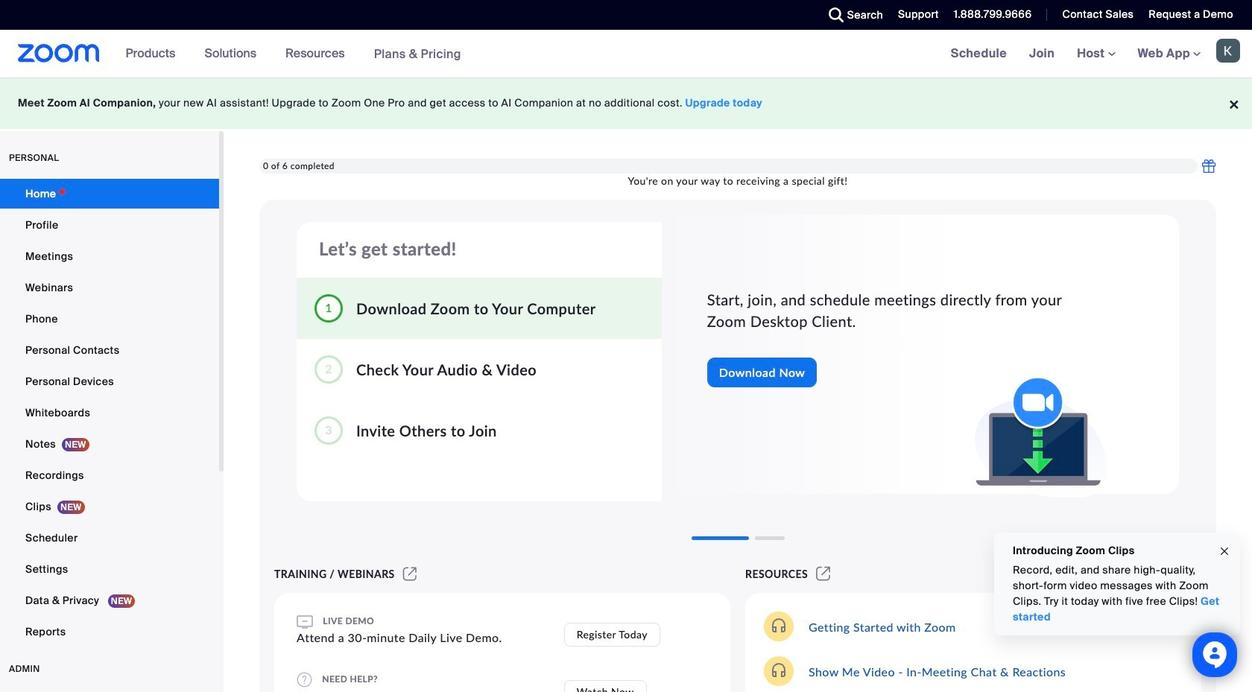 Task type: locate. For each thing, give the bounding box(es) containing it.
footer
[[0, 78, 1253, 129]]

0 horizontal spatial window new image
[[401, 568, 419, 581]]

banner
[[0, 30, 1253, 78]]

1 window new image from the left
[[401, 568, 419, 581]]

2 window new image from the left
[[814, 568, 833, 581]]

1 horizontal spatial window new image
[[814, 568, 833, 581]]

window new image
[[401, 568, 419, 581], [814, 568, 833, 581]]

personal menu menu
[[0, 179, 219, 649]]



Task type: vqa. For each thing, say whether or not it's contained in the screenshot.
Solutions at the top of page
no



Task type: describe. For each thing, give the bounding box(es) containing it.
profile picture image
[[1217, 39, 1241, 63]]

zoom logo image
[[18, 44, 100, 63]]

product information navigation
[[115, 30, 473, 78]]

close image
[[1219, 543, 1231, 560]]

meetings navigation
[[940, 30, 1253, 78]]



